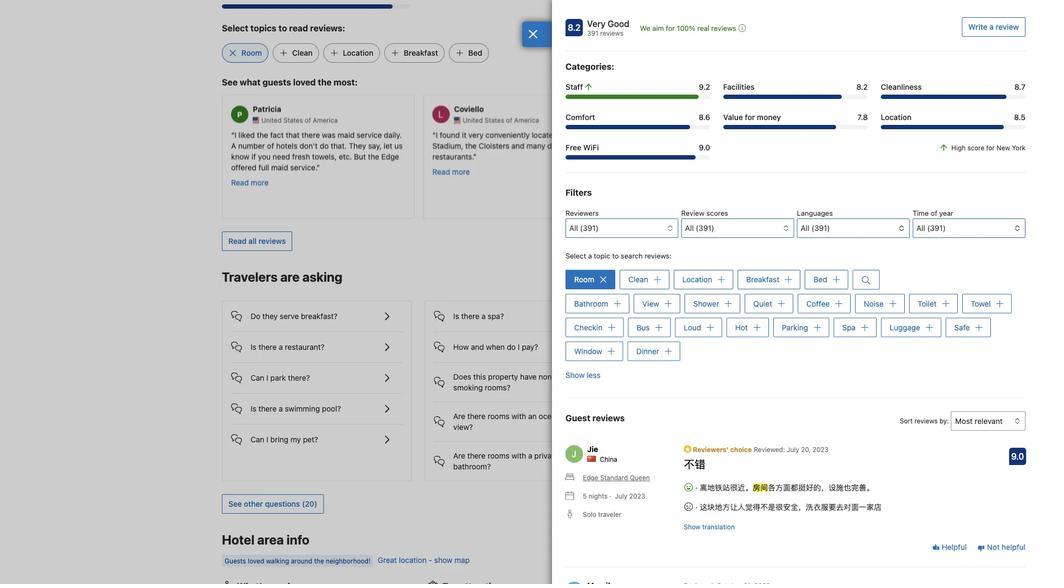 Task type: describe. For each thing, give the bounding box(es) containing it.
don't
[[300, 141, 318, 150]]

questions
[[265, 500, 300, 509]]

review categories element
[[566, 60, 614, 73]]

hotel area info
[[222, 533, 309, 548]]

3 america from the left
[[716, 116, 741, 124]]

reviews right the guest
[[593, 413, 625, 423]]

jie
[[587, 445, 598, 454]]

edge standard queen link
[[566, 473, 650, 483]]

there for is there a restaurant?
[[259, 343, 277, 352]]

year
[[940, 209, 954, 217]]

very inside " i found it very conveniently located to yankee stadium, the cloisters and many delicious restaurants.
[[469, 130, 484, 139]]

search
[[621, 252, 643, 260]]

of inside " i liked the fact that there was maid service daily. a number of hotels don't do that.  they say, let us know if you need fresh towels, etc.  but the edge offered full maid service.
[[267, 141, 274, 150]]

0 horizontal spatial 2023
[[629, 493, 645, 500]]

good
[[608, 19, 630, 29]]

各方面都挺好的，设施也完善。
[[768, 484, 874, 493]]

a left spa?
[[482, 312, 486, 321]]

read inside button
[[228, 237, 247, 246]]

(391) for time of year
[[928, 224, 946, 233]]

more for " i found it very conveniently located to yankee stadium, the cloisters and many delicious restaurants.
[[452, 167, 470, 176]]

3 united from the left
[[664, 116, 684, 124]]

i for " i liked the fact that there was maid service daily. a number of hotels don't do that.  they say, let us know if you need fresh towels, etc.  but the edge offered full maid service.
[[235, 130, 237, 139]]

and left the eric
[[716, 141, 729, 150]]

9.0 inside 'element'
[[1012, 452, 1024, 462]]

there for is there a swimming pool?
[[259, 405, 277, 414]]

0 vertical spatial 8.2
[[568, 22, 581, 33]]

8.5
[[1014, 113, 1026, 122]]

luggage
[[890, 323, 920, 332]]

0 horizontal spatial 9.0
[[699, 143, 710, 152]]

i for can i park there?
[[266, 374, 268, 383]]

i for can i bring my pet?
[[266, 435, 268, 444]]

much
[[669, 163, 688, 172]]

all (391) button for languages
[[797, 219, 910, 238]]

are
[[280, 270, 300, 285]]

edge inside " i liked the fact that there was maid service daily. a number of hotels don't do that.  they say, let us know if you need fresh towels, etc.  but the edge offered full maid service.
[[381, 152, 399, 161]]

are there rooms with a private bathroom?
[[453, 452, 559, 471]]

this is a carousel with rotating slides. it displays featured reviews of the property. use the next and previous buttons to navigate. region
[[213, 90, 826, 223]]

of inside filter reviews 'region'
[[931, 209, 938, 217]]

how
[[453, 343, 469, 352]]

loved
[[663, 184, 684, 193]]

choice
[[731, 446, 752, 454]]

is there a restaurant?
[[251, 343, 325, 352]]

united states of america image
[[656, 117, 662, 123]]

there?
[[288, 374, 310, 383]]

thanksgiving
[[753, 163, 800, 172]]

1 horizontal spatial it
[[652, 163, 657, 172]]

and up reserved
[[707, 152, 720, 161]]

filter reviews region
[[566, 186, 1026, 238]]

1 horizontal spatial july
[[787, 446, 799, 454]]

america for located
[[514, 116, 539, 124]]

luis,
[[668, 141, 684, 150]]

are for are there rooms with an ocean view?
[[453, 412, 465, 421]]

breakfast?
[[301, 312, 338, 321]]

that.
[[331, 141, 347, 150]]

high
[[952, 144, 966, 152]]

2 horizontal spatial it
[[735, 163, 740, 172]]

reviews inside very good 391 reviews
[[600, 29, 624, 37]]

sort reviews by:
[[900, 418, 949, 425]]

select topics to read reviews:
[[222, 23, 345, 33]]

window
[[574, 347, 602, 356]]

united states of america for that
[[261, 116, 338, 124]]

see what guests loved the most:
[[222, 77, 358, 87]]

select for select topics to read reviews:
[[222, 23, 248, 33]]

area
[[257, 533, 284, 548]]

let
[[384, 141, 393, 150]]

" for i found it very conveniently located to yankee stadium, the cloisters and many delicious restaurants.
[[433, 130, 436, 139]]

hotel
[[222, 533, 255, 548]]

would
[[673, 173, 694, 182]]

there for are there rooms with an ocean view?
[[467, 412, 486, 421]]

· for · 离地铁站很近。 房间 各方面都挺好的，设施也完善。
[[696, 484, 698, 493]]

0 horizontal spatial room
[[241, 48, 262, 57]]

0 horizontal spatial location
[[343, 48, 374, 57]]

show for show translation
[[684, 524, 701, 531]]

0 horizontal spatial reviews:
[[310, 23, 345, 33]]

" i found it very conveniently located to yankee stadium, the cloisters and many delicious restaurants.
[[433, 130, 594, 161]]

1 vertical spatial room
[[574, 275, 594, 284]]

weekend.
[[634, 173, 667, 182]]

list of reviews region
[[559, 431, 1032, 585]]

staff
[[566, 83, 583, 91]]

eric
[[732, 141, 745, 150]]

are there rooms with a private bathroom? button
[[434, 442, 605, 473]]

of for everything was wonderful. the staff was amazing. luis, dominic and eric were very helpful, professional and very informative. we liked it so much we reserved it for thanksgiving weekend. i would recommend this hotel to anyone. loved it.
[[708, 116, 714, 124]]

the inside " i found it very conveniently located to yankee stadium, the cloisters and many delicious restaurants.
[[465, 141, 477, 150]]

ask a question button
[[690, 384, 755, 403]]

does
[[453, 373, 471, 382]]

toilet
[[918, 299, 937, 308]]

see for see what guests loved the most:
[[222, 77, 238, 87]]

0 vertical spatial breakfast
[[404, 48, 438, 57]]

united states of america image for patricia
[[253, 117, 259, 123]]

liked inside the " everything was wonderful. the staff was amazing. luis, dominic and eric were very helpful, professional and very informative. we liked it so much we reserved it for thanksgiving weekend. i would recommend this hotel to anyone. loved it.
[[634, 163, 650, 172]]

to inside " i found it very conveniently located to yankee stadium, the cloisters and many delicious restaurants.
[[560, 130, 567, 139]]

3 states from the left
[[686, 116, 706, 124]]

a left swimming at the left
[[279, 405, 283, 414]]

ask
[[696, 389, 710, 398]]

read all reviews button
[[222, 232, 292, 251]]

2 vertical spatial very
[[722, 152, 737, 161]]

real
[[698, 24, 710, 32]]

1 vertical spatial july
[[615, 493, 628, 500]]

i left pay?
[[518, 343, 520, 352]]

· 这块地方让人觉得不是很安全，洗衣服要去对面一家店
[[694, 503, 882, 512]]

smoking
[[453, 383, 483, 392]]

stadium,
[[433, 141, 463, 150]]

restaurants.
[[433, 152, 473, 161]]

private
[[535, 452, 559, 461]]

can for can i bring my pet?
[[251, 435, 264, 444]]

0 vertical spatial bed
[[468, 48, 482, 57]]

there for are there rooms with a private bathroom?
[[467, 452, 486, 461]]

a left 'restaurant?'
[[279, 343, 283, 352]]

can i park there? button
[[231, 363, 403, 385]]

(20)
[[302, 500, 317, 509]]

loved
[[293, 77, 316, 87]]

bathroom
[[574, 299, 608, 308]]

" for i liked the fact that there was maid service daily. a number of hotels don't do that.  they say, let us know if you need fresh towels, etc.  but the edge offered full maid service.
[[231, 130, 235, 139]]

helpful
[[1002, 543, 1026, 552]]

7.8
[[858, 113, 868, 122]]

all for languages
[[801, 224, 810, 233]]

standard
[[600, 474, 628, 482]]

for right value at the right
[[745, 113, 755, 122]]

dominic
[[686, 141, 714, 150]]

united states of america image for coviello
[[454, 117, 461, 123]]

with for an
[[512, 412, 526, 421]]

2 was from the left
[[677, 130, 690, 139]]

comfort 8.6 meter
[[566, 125, 710, 129]]

traveler
[[598, 511, 622, 519]]

2 vertical spatial location
[[683, 275, 712, 284]]

we aim for 100% real reviews
[[640, 24, 736, 32]]

shower
[[693, 299, 720, 308]]

park
[[270, 374, 286, 383]]

see for see other questions (20)
[[228, 500, 242, 509]]

read all reviews
[[228, 237, 286, 246]]

you
[[258, 152, 271, 161]]

full
[[259, 163, 269, 172]]

write
[[969, 22, 988, 31]]

0 vertical spatial 2023
[[813, 446, 829, 454]]

the right loved
[[318, 77, 332, 87]]

united for very
[[463, 116, 483, 124]]

york
[[1012, 144, 1026, 152]]

review
[[681, 209, 705, 217]]

hotel
[[755, 173, 772, 182]]

all
[[249, 237, 257, 246]]

is there a swimming pool?
[[251, 405, 341, 414]]

spa?
[[488, 312, 504, 321]]

(391) for reviewers
[[580, 224, 599, 233]]

a left topic
[[588, 252, 592, 260]]

reviews right real
[[712, 24, 736, 32]]

1 horizontal spatial 8.2
[[857, 83, 868, 91]]

it inside " i found it very conveniently located to yankee stadium, the cloisters and many delicious restaurants.
[[462, 130, 467, 139]]

for inside button
[[666, 24, 675, 32]]

can for can i park there?
[[251, 374, 264, 383]]

staff
[[747, 130, 763, 139]]

informative.
[[739, 152, 780, 161]]

to left read on the left of the page
[[279, 23, 287, 33]]

reviews left by:
[[915, 418, 938, 425]]

cleanliness
[[881, 83, 922, 91]]

my
[[291, 435, 301, 444]]

pool?
[[322, 405, 341, 414]]

the
[[732, 130, 745, 139]]

are there rooms with an ocean view?
[[453, 412, 560, 432]]

all for time of year
[[917, 224, 925, 233]]

do
[[251, 312, 260, 321]]

value for money
[[723, 113, 781, 122]]

by:
[[940, 418, 949, 425]]

states for that
[[283, 116, 303, 124]]

a right write
[[990, 22, 994, 31]]

staff 9.2 meter
[[566, 95, 710, 99]]

anyone.
[[634, 184, 661, 193]]

read more button for i found it very conveniently located to yankee stadium, the cloisters and many delicious restaurants.
[[433, 166, 470, 177]]

most:
[[334, 77, 358, 87]]

the left 'fact'
[[257, 130, 268, 139]]

all (391) for time of year
[[917, 224, 946, 233]]

free wifi
[[566, 143, 599, 152]]

very
[[587, 19, 606, 29]]

translation
[[703, 524, 735, 531]]

5
[[583, 493, 587, 500]]

all (391) for reviewers
[[569, 224, 599, 233]]

3 was from the left
[[765, 130, 779, 139]]

all for reviewers
[[569, 224, 578, 233]]

1 vertical spatial breakfast
[[747, 275, 780, 284]]

they
[[349, 141, 366, 150]]

of for i found it very conveniently located to yankee stadium, the cloisters and many delicious restaurants.
[[506, 116, 512, 124]]



Task type: locate. For each thing, give the bounding box(es) containing it.
1 states from the left
[[283, 116, 303, 124]]

fresh
[[292, 152, 310, 161]]

was right the staff
[[765, 130, 779, 139]]

edge
[[381, 152, 399, 161], [583, 474, 599, 482]]

9.0
[[699, 143, 710, 152], [1012, 452, 1024, 462]]

not helpful
[[985, 543, 1026, 552]]

rooms up bathroom? at left bottom
[[488, 452, 510, 461]]

1 vertical spatial free wifi 9.0 meter
[[566, 155, 710, 160]]

2 horizontal spatial "
[[634, 130, 637, 139]]

for down the informative.
[[742, 163, 751, 172]]

united states of america for conveniently
[[463, 116, 539, 124]]

i left the park
[[266, 374, 268, 383]]

see left what
[[222, 77, 238, 87]]

is for is there a swimming pool?
[[251, 405, 256, 414]]

united states of america image
[[253, 117, 259, 123], [454, 117, 461, 123]]

have
[[520, 373, 537, 382]]

1 vertical spatial show
[[684, 524, 701, 531]]

very down the eric
[[722, 152, 737, 161]]

read more for " i found it very conveniently located to yankee stadium, the cloisters and many delicious restaurants.
[[433, 167, 470, 176]]

america for there
[[313, 116, 338, 124]]

1 rooms from the top
[[488, 412, 510, 421]]

0 horizontal spatial united states of america
[[261, 116, 338, 124]]

free
[[566, 143, 582, 152]]

0 vertical spatial edge
[[381, 152, 399, 161]]

1 horizontal spatial this
[[740, 173, 753, 182]]

2 united states of america from the left
[[463, 116, 539, 124]]

and down conveniently
[[512, 141, 525, 150]]

1 vertical spatial 9.0
[[1012, 452, 1024, 462]]

a left private
[[528, 452, 532, 461]]

all (391) button down scores
[[681, 219, 794, 238]]

see for see availability
[[758, 274, 771, 283]]

a
[[231, 141, 236, 150]]

and inside " i found it very conveniently located to yankee stadium, the cloisters and many delicious restaurants.
[[512, 141, 525, 150]]

0 horizontal spatial clean
[[292, 48, 313, 57]]

edge down let
[[381, 152, 399, 161]]

2 horizontal spatial states
[[686, 116, 706, 124]]

1 vertical spatial bed
[[814, 275, 827, 284]]

0 vertical spatial location
[[343, 48, 374, 57]]

all for review scores
[[685, 224, 694, 233]]

rated very good element
[[587, 17, 630, 30]]

are there rooms with an ocean view? button
[[434, 403, 605, 433]]

read
[[433, 167, 450, 176], [231, 178, 249, 187], [228, 237, 247, 246]]

with left the an
[[512, 412, 526, 421]]

that
[[286, 130, 300, 139]]

more for " i liked the fact that there was maid service daily. a number of hotels don't do that.  they say, let us know if you need fresh towels, etc.  but the edge offered full maid service.
[[251, 178, 269, 187]]

1 horizontal spatial states
[[485, 116, 504, 124]]

1 horizontal spatial free wifi 9.0 meter
[[566, 155, 710, 160]]

loud
[[684, 323, 701, 332]]

1 horizontal spatial reviews:
[[645, 252, 672, 260]]

1 vertical spatial see
[[758, 274, 771, 283]]

reviews right all
[[259, 237, 286, 246]]

show inside the list of reviews region
[[684, 524, 701, 531]]

there
[[302, 130, 320, 139], [461, 312, 480, 321], [259, 343, 277, 352], [259, 405, 277, 414], [467, 412, 486, 421], [467, 452, 486, 461]]

1 horizontal spatial very
[[722, 152, 737, 161]]

2 horizontal spatial location
[[881, 113, 912, 122]]

1 vertical spatial read
[[231, 178, 249, 187]]

can left bring
[[251, 435, 264, 444]]

all down review
[[685, 224, 694, 233]]

1 vertical spatial are
[[453, 452, 465, 461]]

0 horizontal spatial read more
[[231, 178, 269, 187]]

" inside the " everything was wonderful. the staff was amazing. luis, dominic and eric were very helpful, professional and very informative. we liked it so much we reserved it for thanksgiving weekend. i would recommend this hotel to anyone. loved it.
[[634, 130, 637, 139]]

wonderful.
[[692, 130, 729, 139]]

2023 down queen
[[629, 493, 645, 500]]

service.
[[290, 163, 317, 172]]

2 horizontal spatial was
[[765, 130, 779, 139]]

(391) down review scores
[[696, 224, 714, 233]]

what
[[240, 77, 261, 87]]

yankee
[[569, 130, 594, 139]]

" down comfort 8.6 meter
[[634, 130, 637, 139]]

states up conveniently
[[485, 116, 504, 124]]

location up shower
[[683, 275, 712, 284]]

july left the 20,
[[787, 446, 799, 454]]

1 can from the top
[[251, 374, 264, 383]]

see up quiet
[[758, 274, 771, 283]]

reserved
[[702, 163, 733, 172]]

0 horizontal spatial july
[[615, 493, 628, 500]]

all (391) button down year
[[913, 219, 1026, 238]]

1 " from the left
[[231, 130, 235, 139]]

read more for " i liked the fact that there was maid service daily. a number of hotels don't do that.  they say, let us know if you need fresh towels, etc.  but the edge offered full maid service.
[[231, 178, 269, 187]]

1 vertical spatial ·
[[610, 493, 612, 500]]

all (391) button for time of year
[[913, 219, 1026, 238]]

it.
[[686, 184, 692, 193]]

can left the park
[[251, 374, 264, 383]]

dinner
[[636, 347, 659, 356]]

scored 9.0 element
[[1009, 448, 1027, 465]]

show for show less
[[566, 371, 585, 380]]

can i bring my pet? button
[[231, 425, 403, 447]]

location 8.5 meter
[[881, 125, 1026, 129]]

0 horizontal spatial it
[[462, 130, 467, 139]]

0 vertical spatial see
[[222, 77, 238, 87]]

4 all (391) from the left
[[917, 224, 946, 233]]

read more button
[[433, 166, 470, 177], [231, 177, 269, 188]]

are inside the are there rooms with an ocean view?
[[453, 412, 465, 421]]

" inside " i found it very conveniently located to yankee stadium, the cloisters and many delicious restaurants.
[[433, 130, 436, 139]]

8.6
[[699, 113, 710, 122]]

there left spa?
[[461, 312, 480, 321]]

solo
[[583, 511, 596, 519]]

read for " i liked the fact that there was maid service daily. a number of hotels don't do that.  they say, let us know if you need fresh towels, etc.  but the edge offered full maid service.
[[231, 178, 249, 187]]

free wifi 9.0 meter up read on the left of the page
[[222, 4, 412, 9]]

1 vertical spatial 2023
[[629, 493, 645, 500]]

edge inside the list of reviews region
[[583, 474, 599, 482]]

facilities
[[723, 83, 755, 91]]

see inside button
[[228, 500, 242, 509]]

1 vertical spatial location
[[881, 113, 912, 122]]

1 vertical spatial rooms
[[488, 452, 510, 461]]

i for " i found it very conveniently located to yankee stadium, the cloisters and many delicious restaurants.
[[436, 130, 438, 139]]

room down topics
[[241, 48, 262, 57]]

2 america from the left
[[514, 116, 539, 124]]

united right united states of america icon at the right of the page
[[664, 116, 684, 124]]

united down patricia
[[261, 116, 282, 124]]

location down cleanliness on the right of page
[[881, 113, 912, 122]]

1 horizontal spatial clean
[[629, 275, 648, 284]]

1 horizontal spatial more
[[452, 167, 470, 176]]

rooms inside are there rooms with a private bathroom?
[[488, 452, 510, 461]]

· up show translation
[[696, 503, 698, 512]]

not helpful button
[[978, 543, 1026, 553]]

for right aim
[[666, 24, 675, 32]]

this inside the " everything was wonderful. the staff was amazing. luis, dominic and eric were very helpful, professional and very informative. we liked it so much we reserved it for thanksgiving weekend. i would recommend this hotel to anyone. loved it.
[[740, 173, 753, 182]]

1 horizontal spatial united states of america image
[[454, 117, 461, 123]]

was up luis,
[[677, 130, 690, 139]]

1 with from the top
[[512, 412, 526, 421]]

for inside the " everything was wonderful. the staff was amazing. luis, dominic and eric were very helpful, professional and very informative. we liked it so much we reserved it for thanksgiving weekend. i would recommend this hotel to anyone. loved it.
[[742, 163, 751, 172]]

was up the that.
[[322, 130, 336, 139]]

0 vertical spatial reviews:
[[310, 23, 345, 33]]

with for a
[[512, 452, 526, 461]]

read more down restaurants.
[[433, 167, 470, 176]]

0 horizontal spatial this
[[473, 373, 486, 382]]

america up the
[[716, 116, 741, 124]]

do up towels,
[[320, 141, 329, 150]]

solo traveler
[[583, 511, 622, 519]]

1 united states of america from the left
[[261, 116, 338, 124]]

1 vertical spatial edge
[[583, 474, 599, 482]]

0 vertical spatial do
[[320, 141, 329, 150]]

0 vertical spatial free wifi 9.0 meter
[[222, 4, 412, 9]]

of for i liked the fact that there was maid service daily. a number of hotels don't do that.  they say, let us know if you need fresh towels, etc.  but the edge offered full maid service.
[[305, 116, 311, 124]]

united states of america up that
[[261, 116, 338, 124]]

0 vertical spatial are
[[453, 412, 465, 421]]

0 horizontal spatial select
[[222, 23, 248, 33]]

0 horizontal spatial read more button
[[231, 177, 269, 188]]

i inside " i liked the fact that there was maid service daily. a number of hotels don't do that.  they say, let us know if you need fresh towels, etc.  but the edge offered full maid service.
[[235, 130, 237, 139]]

0 vertical spatial ·
[[696, 484, 698, 493]]

select a topic to search reviews:
[[566, 252, 672, 260]]

rooms for view?
[[488, 412, 510, 421]]

with
[[512, 412, 526, 421], [512, 452, 526, 461]]

1 vertical spatial "
[[317, 163, 320, 172]]

do inside how and when do i pay? button
[[507, 343, 516, 352]]

0 vertical spatial show
[[566, 371, 585, 380]]

other
[[244, 500, 263, 509]]

see left other
[[228, 500, 242, 509]]

(391) down languages
[[812, 224, 830, 233]]

1 vertical spatial more
[[251, 178, 269, 187]]

1 horizontal spatial location
[[683, 275, 712, 284]]

read more button down offered
[[231, 177, 269, 188]]

the up restaurants.
[[465, 141, 477, 150]]

1 vertical spatial we
[[782, 152, 793, 161]]

1 horizontal spatial united states of america
[[463, 116, 539, 124]]

0 horizontal spatial america
[[313, 116, 338, 124]]

very up the informative.
[[766, 141, 781, 150]]

an
[[528, 412, 537, 421]]

can i park there?
[[251, 374, 310, 383]]

0 vertical spatial more
[[452, 167, 470, 176]]

for left new
[[987, 144, 995, 152]]

2 united from the left
[[463, 116, 483, 124]]

less
[[587, 371, 601, 380]]

select left topic
[[566, 252, 586, 260]]

0 vertical spatial read
[[433, 167, 450, 176]]

(391) for languages
[[812, 224, 830, 233]]

i inside " i found it very conveniently located to yankee stadium, the cloisters and many delicious restaurants.
[[436, 130, 438, 139]]

there inside the are there rooms with an ocean view?
[[467, 412, 486, 421]]

maid up the that.
[[338, 130, 355, 139]]

0 vertical spatial clean
[[292, 48, 313, 57]]

towel
[[971, 299, 991, 308]]

number
[[238, 141, 265, 150]]

0 horizontal spatial united
[[261, 116, 282, 124]]

it left so
[[652, 163, 657, 172]]

1 horizontal spatial "
[[433, 130, 436, 139]]

2 vertical spatial is
[[251, 405, 256, 414]]

2 vertical spatial read
[[228, 237, 247, 246]]

there down the park
[[259, 405, 277, 414]]

a inside are there rooms with a private bathroom?
[[528, 452, 532, 461]]

0 horizontal spatial "
[[317, 163, 320, 172]]

0 horizontal spatial maid
[[271, 163, 288, 172]]

rooms inside the are there rooms with an ocean view?
[[488, 412, 510, 421]]

there up view?
[[467, 412, 486, 421]]

united states of america image down coviello
[[454, 117, 461, 123]]

free wifi 9.0 meter
[[222, 4, 412, 9], [566, 155, 710, 160]]

noise
[[864, 299, 884, 308]]

can i bring my pet?
[[251, 435, 318, 444]]

i up a
[[235, 130, 237, 139]]

a right ask
[[712, 389, 716, 398]]

united states of america
[[261, 116, 338, 124], [463, 116, 539, 124], [664, 116, 741, 124]]

1 horizontal spatial do
[[507, 343, 516, 352]]

ask a question
[[696, 389, 749, 398]]

united states of america up conveniently
[[463, 116, 539, 124]]

to right topic
[[612, 252, 619, 260]]

scored 8.2 element
[[566, 19, 583, 36]]

there down they
[[259, 343, 277, 352]]

fact
[[270, 130, 284, 139]]

all (391) for languages
[[801, 224, 830, 233]]

spa
[[842, 323, 856, 332]]

read down restaurants.
[[433, 167, 450, 176]]

there inside " i liked the fact that there was maid service daily. a number of hotels don't do that.  they say, let us know if you need fresh towels, etc.  but the edge offered full maid service.
[[302, 130, 320, 139]]

were
[[747, 141, 764, 150]]

show left less
[[566, 371, 585, 380]]

we inside button
[[640, 24, 651, 32]]

edge up 5
[[583, 474, 599, 482]]

do they serve breakfast? button
[[231, 301, 403, 323]]

is there a restaurant? button
[[231, 332, 403, 354]]

was inside " i liked the fact that there was maid service daily. a number of hotels don't do that.  they say, let us know if you need fresh towels, etc.  but the edge offered full maid service.
[[322, 130, 336, 139]]

1 was from the left
[[322, 130, 336, 139]]

found
[[440, 130, 460, 139]]

a
[[990, 22, 994, 31], [588, 252, 592, 260], [482, 312, 486, 321], [279, 343, 283, 352], [712, 389, 716, 398], [279, 405, 283, 414], [528, 452, 532, 461]]

1 (391) from the left
[[580, 224, 599, 233]]

hot
[[735, 323, 748, 332]]

· for · 这块地方让人觉得不是很安全，洗衣服要去对面一家店
[[696, 503, 698, 512]]

more
[[452, 167, 470, 176], [251, 178, 269, 187]]

" for don't
[[317, 163, 320, 172]]

show left translation on the bottom right of the page
[[684, 524, 701, 531]]

8.7
[[1015, 83, 1026, 91]]

1 all (391) button from the left
[[566, 219, 679, 238]]

read more button down restaurants.
[[433, 166, 470, 177]]

helpful,
[[634, 152, 660, 161]]

1 vertical spatial reviews:
[[645, 252, 672, 260]]

all (391) button for reviewers
[[566, 219, 679, 238]]

liked inside " i liked the fact that there was maid service daily. a number of hotels don't do that.  they say, let us know if you need fresh towels, etc.  but the edge offered full maid service.
[[239, 130, 255, 139]]

free wifi 9.0 meter down amazing.
[[566, 155, 710, 160]]

do they serve breakfast?
[[251, 312, 338, 321]]

4 (391) from the left
[[928, 224, 946, 233]]

there for is there a spa?
[[461, 312, 480, 321]]

is for is there a restaurant?
[[251, 343, 256, 352]]

more down restaurants.
[[452, 167, 470, 176]]

of up wonderful.
[[708, 116, 714, 124]]

2 are from the top
[[453, 452, 465, 461]]

2 (391) from the left
[[696, 224, 714, 233]]

3 all (391) button from the left
[[797, 219, 910, 238]]

1 america from the left
[[313, 116, 338, 124]]

0 horizontal spatial free wifi 9.0 meter
[[222, 4, 412, 9]]

close image
[[528, 30, 538, 38]]

july down edge standard queen
[[615, 493, 628, 500]]

3 all from the left
[[801, 224, 810, 233]]

clean down read on the left of the page
[[292, 48, 313, 57]]

3 " from the left
[[634, 130, 637, 139]]

travelers are asking
[[222, 270, 343, 285]]

0 horizontal spatial united states of america image
[[253, 117, 259, 123]]

are for are there rooms with a private bathroom?
[[453, 452, 465, 461]]

2 horizontal spatial united
[[664, 116, 684, 124]]

are inside are there rooms with a private bathroom?
[[453, 452, 465, 461]]

1 vertical spatial maid
[[271, 163, 288, 172]]

2 all from the left
[[685, 224, 694, 233]]

all (391) down languages
[[801, 224, 830, 233]]

2 " from the left
[[433, 130, 436, 139]]

clean
[[292, 48, 313, 57], [629, 275, 648, 284]]

1 all from the left
[[569, 224, 578, 233]]

we inside the " everything was wonderful. the staff was amazing. luis, dominic and eric were very helpful, professional and very informative. we liked it so much we reserved it for thanksgiving weekend. i would recommend this hotel to anyone. loved it.
[[782, 152, 793, 161]]

of up don't
[[305, 116, 311, 124]]

states for conveniently
[[485, 116, 504, 124]]

value for money 7.8 meter
[[723, 125, 868, 129]]

2 all (391) button from the left
[[681, 219, 794, 238]]

facilities 8.2 meter
[[723, 95, 868, 99]]

1 horizontal spatial america
[[514, 116, 539, 124]]

2 with from the top
[[512, 452, 526, 461]]

0 vertical spatial read more
[[433, 167, 470, 176]]

of up conveniently
[[506, 116, 512, 124]]

all down languages
[[801, 224, 810, 233]]

do inside " i liked the fact that there was maid service daily. a number of hotels don't do that.  they say, let us know if you need fresh towels, etc.  but the edge offered full maid service.
[[320, 141, 329, 150]]

1 vertical spatial with
[[512, 452, 526, 461]]

united for fact
[[261, 116, 282, 124]]

3 all (391) from the left
[[801, 224, 830, 233]]

all down time
[[917, 224, 925, 233]]

8.2
[[568, 22, 581, 33], [857, 83, 868, 91]]

the down say,
[[368, 152, 379, 161]]

are up view?
[[453, 412, 465, 421]]

2 horizontal spatial united states of america
[[664, 116, 741, 124]]

0 horizontal spatial breakfast
[[404, 48, 438, 57]]

" everything was wonderful. the staff was amazing. luis, dominic and eric were very helpful, professional and very informative. we liked it so much we reserved it for thanksgiving weekend. i would recommend this hotel to anyone. loved it.
[[634, 130, 800, 193]]

with inside are there rooms with a private bathroom?
[[512, 452, 526, 461]]

1 vertical spatial select
[[566, 252, 586, 260]]

4 all (391) button from the left
[[913, 219, 1026, 238]]

5 nights · july 2023
[[583, 493, 645, 500]]

2 united states of america image from the left
[[454, 117, 461, 123]]

0 horizontal spatial do
[[320, 141, 329, 150]]

reviews: right search
[[645, 252, 672, 260]]

1 horizontal spatial liked
[[634, 163, 650, 172]]

for
[[666, 24, 675, 32], [745, 113, 755, 122], [987, 144, 995, 152], [742, 163, 751, 172]]

4 all from the left
[[917, 224, 925, 233]]

cleanliness 8.7 meter
[[881, 95, 1026, 99]]

is for is there a spa?
[[453, 312, 459, 321]]

review
[[996, 22, 1019, 31]]

select left topics
[[222, 23, 248, 33]]

everything
[[637, 130, 674, 139]]

1 united states of america image from the left
[[253, 117, 259, 123]]

money
[[757, 113, 781, 122]]

united down coviello
[[463, 116, 483, 124]]

i
[[235, 130, 237, 139], [436, 130, 438, 139], [669, 173, 671, 182], [518, 343, 520, 352], [266, 374, 268, 383], [266, 435, 268, 444]]

breakfast
[[404, 48, 438, 57], [747, 275, 780, 284]]

all (391) button for review scores
[[681, 219, 794, 238]]

many
[[527, 141, 545, 150]]

see other questions (20)
[[228, 500, 317, 509]]

3 united states of america from the left
[[664, 116, 741, 124]]

guests
[[263, 77, 291, 87]]

2 can from the top
[[251, 435, 264, 444]]

(391) down time of year
[[928, 224, 946, 233]]

all (391) button up select a topic to search reviews:
[[566, 219, 679, 238]]

0 vertical spatial liked
[[239, 130, 255, 139]]

0 vertical spatial maid
[[338, 130, 355, 139]]

1 vertical spatial can
[[251, 435, 264, 444]]

of left year
[[931, 209, 938, 217]]

is up how on the left bottom of page
[[453, 312, 459, 321]]

2 states from the left
[[485, 116, 504, 124]]

how and when do i pay? button
[[434, 332, 605, 354]]

property
[[488, 373, 518, 382]]

reviews: right read on the left of the page
[[310, 23, 345, 33]]

this left hotel
[[740, 173, 753, 182]]

0 horizontal spatial "
[[231, 130, 235, 139]]

2 vertical spatial see
[[228, 500, 242, 509]]

8.2 up 7.8
[[857, 83, 868, 91]]

select for select a topic to search reviews:
[[566, 252, 586, 260]]

" for restaurants.
[[473, 152, 477, 161]]

review scores
[[681, 209, 728, 217]]

liked
[[239, 130, 255, 139], [634, 163, 650, 172]]

but
[[354, 152, 366, 161]]

new
[[997, 144, 1010, 152]]

all (391) for review scores
[[685, 224, 714, 233]]

1 vertical spatial this
[[473, 373, 486, 382]]

nights
[[589, 493, 608, 500]]

read more button for i liked the fact that there was maid service daily. a number of hotels don't do that.  they say, let us know if you need fresh towels, etc.  but the edge offered full maid service.
[[231, 177, 269, 188]]

2 rooms from the top
[[488, 452, 510, 461]]

i inside button
[[266, 435, 268, 444]]

this inside does this property have non- smoking rooms?
[[473, 373, 486, 382]]

reviewers
[[566, 209, 599, 217]]

reviewers' choice
[[692, 446, 752, 454]]

show translation link
[[684, 523, 735, 532]]

2 all (391) from the left
[[685, 224, 714, 233]]

0 vertical spatial "
[[473, 152, 477, 161]]

we up 'thanksgiving'
[[782, 152, 793, 161]]

·
[[696, 484, 698, 493], [610, 493, 612, 500], [696, 503, 698, 512]]

read down offered
[[231, 178, 249, 187]]

" left found
[[433, 130, 436, 139]]

2 vertical spatial ·
[[696, 503, 698, 512]]

see inside button
[[758, 274, 771, 283]]

show inside button
[[566, 371, 585, 380]]

can inside button
[[251, 374, 264, 383]]

can inside button
[[251, 435, 264, 444]]

recommend
[[696, 173, 738, 182]]

1 are from the top
[[453, 412, 465, 421]]

is down do
[[251, 343, 256, 352]]

1 united from the left
[[261, 116, 282, 124]]

bathroom?
[[453, 462, 491, 471]]

with inside the are there rooms with an ocean view?
[[512, 412, 526, 421]]

" inside " i liked the fact that there was maid service daily. a number of hotels don't do that.  they say, let us know if you need fresh towels, etc.  but the edge offered full maid service.
[[231, 130, 235, 139]]

rooms for bathroom?
[[488, 452, 510, 461]]

1 vertical spatial read more
[[231, 178, 269, 187]]

0 vertical spatial 9.0
[[699, 143, 710, 152]]

1 all (391) from the left
[[569, 224, 599, 233]]

there inside are there rooms with a private bathroom?
[[467, 452, 486, 461]]

china
[[600, 456, 617, 464]]

8.2 left 391
[[568, 22, 581, 33]]

i left found
[[436, 130, 438, 139]]

america up the that.
[[313, 116, 338, 124]]

3 (391) from the left
[[812, 224, 830, 233]]

0 vertical spatial this
[[740, 173, 753, 182]]

(391) for review scores
[[696, 224, 714, 233]]

score
[[968, 144, 985, 152]]

0 vertical spatial very
[[469, 130, 484, 139]]

1 horizontal spatial united
[[463, 116, 483, 124]]

is there a spa? button
[[434, 301, 605, 323]]

is inside button
[[251, 343, 256, 352]]

i inside the " everything was wonderful. the staff was amazing. luis, dominic and eric were very helpful, professional and very informative. we liked it so much we reserved it for thanksgiving weekend. i would recommend this hotel to anyone. loved it.
[[669, 173, 671, 182]]

0 vertical spatial july
[[787, 446, 799, 454]]

这块地方让人觉得不是很安全，洗衣服要去对面一家店
[[700, 503, 882, 512]]

and inside button
[[471, 343, 484, 352]]

there up bathroom? at left bottom
[[467, 452, 486, 461]]

read for " i found it very conveniently located to yankee stadium, the cloisters and many delicious restaurants.
[[433, 167, 450, 176]]

0 horizontal spatial 8.2
[[568, 22, 581, 33]]

2 horizontal spatial very
[[766, 141, 781, 150]]

states up wonderful.
[[686, 116, 706, 124]]

0 horizontal spatial liked
[[239, 130, 255, 139]]

united
[[261, 116, 282, 124], [463, 116, 483, 124], [664, 116, 684, 124]]

to inside the " everything was wonderful. the staff was amazing. luis, dominic and eric were very helpful, professional and very informative. we liked it so much we reserved it for thanksgiving weekend. i would recommend this hotel to anyone. loved it.
[[774, 173, 781, 182]]



Task type: vqa. For each thing, say whether or not it's contained in the screenshot.
bottom this
yes



